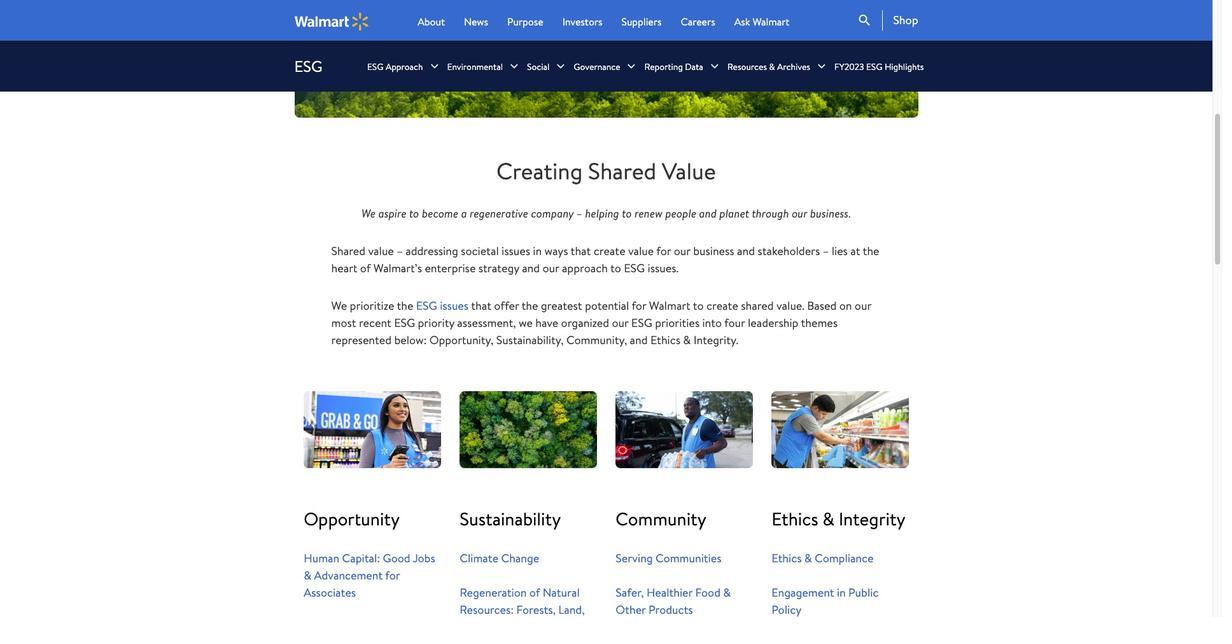 Task type: locate. For each thing, give the bounding box(es) containing it.
that offer the greatest potential for walmart to create shared value. based on our most recent esg priority assessment, we have organized our esg priorities into four leadership themes represented below: opportunity, sustainability, community, and ethics & integrity.
[[331, 298, 871, 348]]

business
[[693, 243, 734, 259]]

in left ways
[[533, 243, 542, 259]]

create inside that offer the greatest potential for walmart to create shared value. based on our most recent esg priority assessment, we have organized our esg priorities into four leadership themes represented below: opportunity, sustainability, community, and ethics & integrity.
[[707, 298, 738, 314]]

– left 'lies'
[[823, 243, 829, 259]]

2 vertical spatial for
[[385, 568, 400, 584]]

reporting data
[[645, 60, 703, 73]]

enterprise
[[425, 260, 476, 276]]

1 horizontal spatial for
[[632, 298, 646, 314]]

healthier
[[647, 585, 693, 601]]

to right approach on the top left
[[610, 260, 621, 276]]

ethics for ethics & integrity
[[772, 507, 818, 531]]

0 horizontal spatial we
[[331, 298, 347, 314]]

shop
[[893, 12, 918, 28]]

resources & archives link
[[727, 41, 810, 92]]

resources:
[[460, 602, 514, 617]]

for inside that offer the greatest potential for walmart to create shared value. based on our most recent esg priority assessment, we have organized our esg priorities into four leadership themes represented below: opportunity, sustainability, community, and ethics & integrity.
[[632, 298, 646, 314]]

of
[[360, 260, 371, 276], [530, 585, 540, 601]]

approach
[[562, 260, 608, 276]]

in inside shared value – addressing societal issues in ways that create value for our business and stakeholders – lies at the heart of walmart's enterprise strategy and our approach to esg issues.
[[533, 243, 542, 259]]

0 horizontal spatial walmart
[[649, 298, 691, 314]]

1 vertical spatial that
[[471, 298, 491, 314]]

climate change
[[460, 550, 539, 566]]

0 vertical spatial issues
[[502, 243, 530, 259]]

aerial view of tree tops image
[[460, 391, 597, 468]]

policy
[[772, 602, 802, 617]]

organized
[[561, 315, 609, 331]]

1 horizontal spatial of
[[530, 585, 540, 601]]

to up into
[[693, 298, 704, 314]]

ethics up ethics & compliance
[[772, 507, 818, 531]]

to right aspire
[[409, 205, 419, 221]]

creating
[[497, 155, 583, 187]]

of up forests,
[[530, 585, 540, 601]]

of right heart
[[360, 260, 371, 276]]

0 vertical spatial shared
[[588, 155, 657, 187]]

2 horizontal spatial the
[[863, 243, 879, 259]]

create
[[594, 243, 626, 259], [707, 298, 738, 314]]

0 vertical spatial that
[[571, 243, 591, 259]]

1 horizontal spatial shared
[[588, 155, 657, 187]]

ethics for ethics & compliance
[[772, 550, 802, 566]]

0 horizontal spatial the
[[397, 298, 413, 314]]

societal
[[461, 243, 499, 259]]

ethics & integrity
[[772, 507, 906, 531]]

four
[[724, 315, 745, 331]]

0 vertical spatial we
[[361, 205, 376, 221]]

heart
[[331, 260, 357, 276]]

1 vertical spatial create
[[707, 298, 738, 314]]

esg inside shared value – addressing societal issues in ways that create value for our business and stakeholders – lies at the heart of walmart's enterprise strategy and our approach to esg issues.
[[624, 260, 645, 276]]

2 horizontal spatial for
[[657, 243, 671, 259]]

safer, healthier food & other products link
[[616, 585, 731, 617]]

walmart right the ask
[[753, 15, 789, 29]]

safer,
[[616, 585, 644, 601]]

shared up we aspire to become a regenerative company – helping to renew people and planet through our business.
[[588, 155, 657, 187]]

value.
[[777, 298, 805, 314]]

opportunity,
[[430, 332, 494, 348]]

– left helping
[[577, 205, 582, 221]]

good
[[383, 550, 410, 566]]

0 vertical spatial in
[[533, 243, 542, 259]]

community
[[616, 507, 706, 531]]

careers
[[681, 15, 715, 29]]

of inside regeneration of natural resources: forests, land
[[530, 585, 540, 601]]

that
[[571, 243, 591, 259], [471, 298, 491, 314]]

& down priorities
[[683, 332, 691, 348]]

we up most
[[331, 298, 347, 314]]

create up approach on the top left
[[594, 243, 626, 259]]

other
[[616, 602, 646, 617]]

& down 'human'
[[304, 568, 311, 584]]

our down ways
[[543, 260, 559, 276]]

governance link
[[574, 41, 620, 92]]

integrity
[[839, 507, 906, 531]]

to left renew
[[622, 205, 632, 221]]

purpose
[[507, 15, 543, 29]]

0 horizontal spatial in
[[533, 243, 542, 259]]

to inside shared value – addressing societal issues in ways that create value for our business and stakeholders – lies at the heart of walmart's enterprise strategy and our approach to esg issues.
[[610, 260, 621, 276]]

value up issues.
[[628, 243, 654, 259]]

2 vertical spatial ethics
[[772, 550, 802, 566]]

& right food
[[723, 585, 731, 601]]

1 value from the left
[[368, 243, 394, 259]]

1 horizontal spatial we
[[361, 205, 376, 221]]

represented
[[331, 332, 392, 348]]

through
[[752, 205, 789, 221]]

social link
[[527, 41, 550, 92]]

1 vertical spatial for
[[632, 298, 646, 314]]

1 vertical spatial walmart
[[649, 298, 691, 314]]

ethics up engagement
[[772, 550, 802, 566]]

0 horizontal spatial shared
[[331, 243, 365, 259]]

aspire
[[378, 205, 407, 221]]

0 vertical spatial create
[[594, 243, 626, 259]]

people
[[665, 205, 696, 221]]

1 horizontal spatial that
[[571, 243, 591, 259]]

esg issues link
[[416, 298, 469, 314]]

suppliers
[[622, 15, 662, 29]]

0 vertical spatial walmart
[[753, 15, 789, 29]]

public
[[849, 585, 879, 601]]

advancement
[[314, 568, 383, 584]]

ways
[[545, 243, 568, 259]]

and right business
[[737, 243, 755, 259]]

1 horizontal spatial walmart
[[753, 15, 789, 29]]

we for we aspire to become a regenerative company – helping to renew people and planet through our business.
[[361, 205, 376, 221]]

for right the potential
[[632, 298, 646, 314]]

and right community,
[[630, 332, 648, 348]]

an associate carries a case of bottled water to a customer's trunk. image
[[616, 391, 753, 468]]

that up approach on the top left
[[571, 243, 591, 259]]

1 vertical spatial we
[[331, 298, 347, 314]]

shared up heart
[[331, 243, 365, 259]]

esg down the we prioritize the esg issues
[[394, 315, 415, 331]]

our right 'on'
[[855, 298, 871, 314]]

1 vertical spatial issues
[[440, 298, 469, 314]]

about button
[[418, 14, 445, 29]]

and left the planet
[[699, 205, 717, 221]]

integrity.
[[694, 332, 738, 348]]

that inside that offer the greatest potential for walmart to create shared value. based on our most recent esg priority assessment, we have organized our esg priorities into four leadership themes represented below: opportunity, sustainability, community, and ethics & integrity.
[[471, 298, 491, 314]]

community,
[[566, 332, 627, 348]]

associates
[[304, 585, 356, 601]]

esg
[[294, 55, 322, 77], [367, 60, 384, 73], [866, 60, 883, 73], [624, 260, 645, 276], [416, 298, 437, 314], [394, 315, 415, 331], [631, 315, 652, 331]]

and right 'strategy'
[[522, 260, 540, 276]]

walmart inside that offer the greatest potential for walmart to create shared value. based on our most recent esg priority assessment, we have organized our esg priorities into four leadership themes represented below: opportunity, sustainability, community, and ethics & integrity.
[[649, 298, 691, 314]]

the up we
[[522, 298, 538, 314]]

into
[[702, 315, 722, 331]]

we for we prioritize the esg issues
[[331, 298, 347, 314]]

our up issues.
[[674, 243, 691, 259]]

sustainability,
[[496, 332, 564, 348]]

issues up 'strategy'
[[502, 243, 530, 259]]

we left aspire
[[361, 205, 376, 221]]

issues up priority
[[440, 298, 469, 314]]

0 horizontal spatial that
[[471, 298, 491, 314]]

the right prioritize
[[397, 298, 413, 314]]

0 vertical spatial of
[[360, 260, 371, 276]]

walmart up priorities
[[649, 298, 691, 314]]

and
[[699, 205, 717, 221], [737, 243, 755, 259], [522, 260, 540, 276], [630, 332, 648, 348]]

–
[[577, 205, 582, 221], [397, 243, 403, 259], [823, 243, 829, 259]]

engagement
[[772, 585, 834, 601]]

1 horizontal spatial the
[[522, 298, 538, 314]]

esg approach
[[367, 60, 423, 73]]

1 horizontal spatial value
[[628, 243, 654, 259]]

& left the archives
[[769, 60, 775, 73]]

1 vertical spatial shared
[[331, 243, 365, 259]]

shared
[[741, 298, 774, 314]]

1 horizontal spatial issues
[[502, 243, 530, 259]]

news
[[464, 15, 488, 29]]

home image
[[294, 12, 370, 30]]

of inside shared value – addressing societal issues in ways that create value for our business and stakeholders – lies at the heart of walmart's enterprise strategy and our approach to esg issues.
[[360, 260, 371, 276]]

for up issues.
[[657, 243, 671, 259]]

1 vertical spatial ethics
[[772, 507, 818, 531]]

1 vertical spatial of
[[530, 585, 540, 601]]

create up into
[[707, 298, 738, 314]]

fy2023
[[834, 60, 864, 73]]

0 horizontal spatial –
[[397, 243, 403, 259]]

& up engagement
[[804, 550, 812, 566]]

0 vertical spatial ethics
[[651, 332, 681, 348]]

greatest
[[541, 298, 582, 314]]

prioritize
[[350, 298, 394, 314]]

renew
[[635, 205, 663, 221]]

ethics down priorities
[[651, 332, 681, 348]]

reporting
[[645, 60, 683, 73]]

regenerative
[[470, 205, 528, 221]]

esg down home 'image'
[[294, 55, 322, 77]]

ethics & compliance
[[772, 550, 874, 566]]

our
[[792, 205, 807, 221], [674, 243, 691, 259], [543, 260, 559, 276], [855, 298, 871, 314], [612, 315, 629, 331]]

value up walmart's
[[368, 243, 394, 259]]

have
[[536, 315, 558, 331]]

the inside that offer the greatest potential for walmart to create shared value. based on our most recent esg priority assessment, we have organized our esg priorities into four leadership themes represented below: opportunity, sustainability, community, and ethics & integrity.
[[522, 298, 538, 314]]

careers link
[[681, 14, 715, 29]]

offer
[[494, 298, 519, 314]]

esg up priority
[[416, 298, 437, 314]]

0 horizontal spatial of
[[360, 260, 371, 276]]

investors
[[563, 15, 603, 29]]

that up assessment,
[[471, 298, 491, 314]]

in left the public
[[837, 585, 846, 601]]

create inside shared value – addressing societal issues in ways that create value for our business and stakeholders – lies at the heart of walmart's enterprise strategy and our approach to esg issues.
[[594, 243, 626, 259]]

the
[[863, 243, 879, 259], [397, 298, 413, 314], [522, 298, 538, 314]]

0 vertical spatial for
[[657, 243, 671, 259]]

esg left issues.
[[624, 260, 645, 276]]

1 horizontal spatial create
[[707, 298, 738, 314]]

– up walmart's
[[397, 243, 403, 259]]

esg link
[[294, 55, 322, 77]]

value
[[368, 243, 394, 259], [628, 243, 654, 259]]

0 horizontal spatial create
[[594, 243, 626, 259]]

& inside that offer the greatest potential for walmart to create shared value. based on our most recent esg priority assessment, we have organized our esg priorities into four leadership themes represented below: opportunity, sustainability, community, and ethics & integrity.
[[683, 332, 691, 348]]

resources & archives
[[727, 60, 810, 73]]

1 horizontal spatial in
[[837, 585, 846, 601]]

0 horizontal spatial for
[[385, 568, 400, 584]]

0 horizontal spatial issues
[[440, 298, 469, 314]]

the right at
[[863, 243, 879, 259]]

1 vertical spatial in
[[837, 585, 846, 601]]

ethics
[[651, 332, 681, 348], [772, 507, 818, 531], [772, 550, 802, 566]]

for
[[657, 243, 671, 259], [632, 298, 646, 314], [385, 568, 400, 584]]

for down good
[[385, 568, 400, 584]]

0 horizontal spatial value
[[368, 243, 394, 259]]

natural
[[543, 585, 580, 601]]



Task type: vqa. For each thing, say whether or not it's contained in the screenshot.


Task type: describe. For each thing, give the bounding box(es) containing it.
data
[[685, 60, 703, 73]]

recent
[[359, 315, 391, 331]]

climate change link
[[460, 550, 539, 566]]

products
[[649, 602, 693, 617]]

business.
[[810, 205, 851, 221]]

shared value – addressing societal issues in ways that create value for our business and stakeholders – lies at the heart of walmart's enterprise strategy and our approach to esg issues.
[[331, 243, 879, 276]]

regeneration
[[460, 585, 527, 601]]

the inside shared value – addressing societal issues in ways that create value for our business and stakeholders – lies at the heart of walmart's enterprise strategy and our approach to esg issues.
[[863, 243, 879, 259]]

in inside engagement in public policy
[[837, 585, 846, 601]]

capital:
[[342, 550, 380, 566]]

investors button
[[563, 14, 603, 29]]

for inside human capital: good jobs & advancement for associates
[[385, 568, 400, 584]]

food
[[695, 585, 721, 601]]

purpose button
[[507, 14, 543, 29]]

lies
[[832, 243, 848, 259]]

environmental link
[[447, 41, 503, 92]]

planet
[[720, 205, 749, 221]]

esg left approach
[[367, 60, 384, 73]]

shop link
[[883, 10, 918, 31]]

based
[[807, 298, 837, 314]]

issues.
[[648, 260, 679, 276]]

serving communities link
[[616, 550, 722, 566]]

change
[[501, 550, 539, 566]]

our right through
[[792, 205, 807, 221]]

serving
[[616, 550, 653, 566]]

esg left priorities
[[631, 315, 652, 331]]

themes
[[801, 315, 838, 331]]

most
[[331, 315, 356, 331]]

a
[[461, 205, 467, 221]]

assessment,
[[457, 315, 516, 331]]

archives
[[777, 60, 810, 73]]

human capital: good jobs & advancement for associates link
[[304, 550, 435, 601]]

stakeholders
[[758, 243, 820, 259]]

we prioritize the esg issues
[[331, 298, 469, 314]]

that inside shared value – addressing societal issues in ways that create value for our business and stakeholders – lies at the heart of walmart's enterprise strategy and our approach to esg issues.
[[571, 243, 591, 259]]

2 horizontal spatial –
[[823, 243, 829, 259]]

climate
[[460, 550, 499, 566]]

& up ethics & compliance
[[823, 507, 835, 531]]

suppliers button
[[622, 14, 662, 29]]

search
[[857, 13, 872, 28]]

ask walmart link
[[734, 14, 789, 29]]

below:
[[394, 332, 427, 348]]

engagement in public policy
[[772, 585, 879, 617]]

addressing
[[406, 243, 458, 259]]

human capital: good jobs & advancement for associates
[[304, 550, 435, 601]]

safer, healthier food & other products
[[616, 585, 731, 617]]

issues inside shared value – addressing societal issues in ways that create value for our business and stakeholders – lies at the heart of walmart's enterprise strategy and our approach to esg issues.
[[502, 243, 530, 259]]

shared inside shared value – addressing societal issues in ways that create value for our business and stakeholders – lies at the heart of walmart's enterprise strategy and our approach to esg issues.
[[331, 243, 365, 259]]

value
[[662, 155, 716, 187]]

the for we prioritize the esg issues
[[397, 298, 413, 314]]

resources
[[727, 60, 767, 73]]

priorities
[[655, 315, 700, 331]]

a walmart associate stands in the grab & go section with a handheld scanner and water bottles in her hand. image
[[304, 391, 441, 468]]

creating shared value
[[497, 155, 716, 187]]

for inside shared value – addressing societal issues in ways that create value for our business and stakeholders – lies at the heart of walmart's enterprise strategy and our approach to esg issues.
[[657, 243, 671, 259]]

& inside the safer, healthier food & other products
[[723, 585, 731, 601]]

fy2023 esg highlights
[[834, 60, 924, 73]]

esg approach link
[[367, 41, 423, 92]]

and inside that offer the greatest potential for walmart to create shared value. based on our most recent esg priority assessment, we have organized our esg priorities into four leadership themes represented below: opportunity, sustainability, community, and ethics & integrity.
[[630, 332, 648, 348]]

regeneration of natural resources: forests, land link
[[460, 585, 585, 617]]

environmental
[[447, 60, 503, 73]]

potential
[[585, 298, 629, 314]]

ask walmart
[[734, 15, 789, 29]]

engagement in public policy link
[[772, 585, 879, 617]]

1 horizontal spatial –
[[577, 205, 582, 221]]

company
[[531, 205, 574, 221]]

the for that offer the greatest potential for walmart to create shared value. based on our most recent esg priority assessment, we have organized our esg priorities into four leadership themes represented below: opportunity, sustainability, community, and ethics & integrity.
[[522, 298, 538, 314]]

compliance
[[815, 550, 874, 566]]

our down the potential
[[612, 315, 629, 331]]

2 value from the left
[[628, 243, 654, 259]]

about
[[418, 15, 445, 29]]

photography at walmart store 100 in bentonville, arkansas of associates, drone, pick up, delivery and exteriors on may 16, 2022. image
[[772, 391, 909, 468]]

forests,
[[516, 602, 556, 617]]

governance
[[574, 60, 620, 73]]

walmart's
[[374, 260, 422, 276]]

we aspire to become a regenerative company – helping to renew people and planet through our business.
[[361, 205, 851, 221]]

jobs
[[413, 550, 435, 566]]

leadership
[[748, 315, 799, 331]]

on
[[839, 298, 852, 314]]

ethics & compliance link
[[772, 550, 874, 566]]

priority
[[418, 315, 455, 331]]

ask
[[734, 15, 750, 29]]

news button
[[464, 14, 488, 29]]

ethics inside that offer the greatest potential for walmart to create shared value. based on our most recent esg priority assessment, we have organized our esg priorities into four leadership themes represented below: opportunity, sustainability, community, and ethics & integrity.
[[651, 332, 681, 348]]

human
[[304, 550, 339, 566]]

to inside that offer the greatest potential for walmart to create shared value. based on our most recent esg priority assessment, we have organized our esg priorities into four leadership themes represented below: opportunity, sustainability, community, and ethics & integrity.
[[693, 298, 704, 314]]

& inside human capital: good jobs & advancement for associates
[[304, 568, 311, 584]]

fy2023 esg highlights link
[[834, 41, 924, 92]]

we
[[519, 315, 533, 331]]

esg right fy2023
[[866, 60, 883, 73]]

highlights
[[885, 60, 924, 73]]



